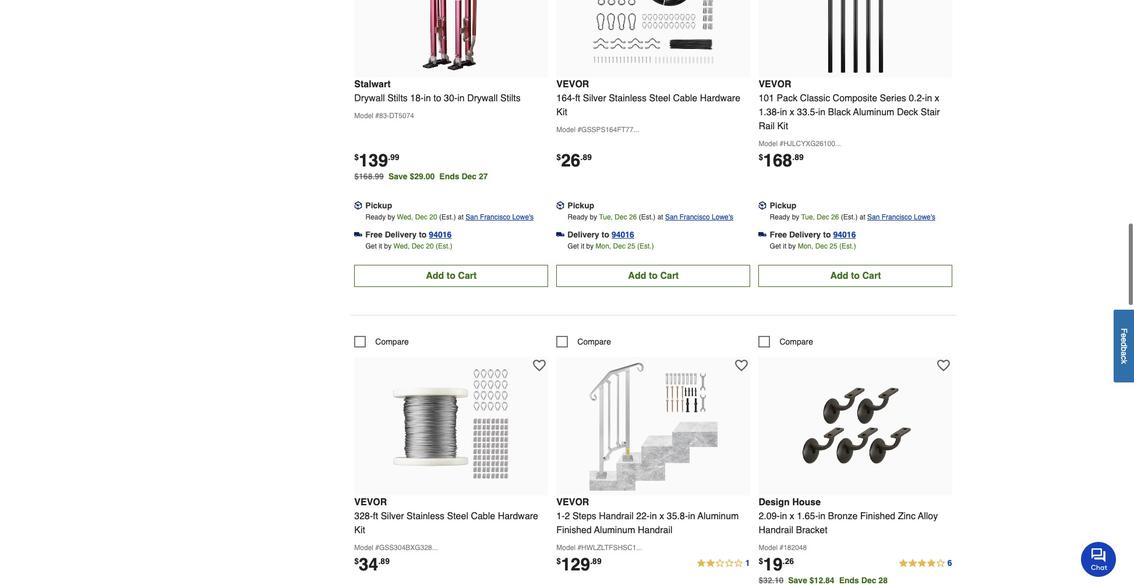 Task type: vqa. For each thing, say whether or not it's contained in the screenshot.


Task type: locate. For each thing, give the bounding box(es) containing it.
1 horizontal spatial 94016 button
[[612, 229, 635, 241]]

ends right $12.84
[[840, 576, 860, 586]]

stainless
[[609, 93, 647, 104], [407, 512, 445, 522]]

silver right the 164-
[[583, 93, 607, 104]]

in right 18-
[[458, 93, 465, 104]]

3 cart from the left
[[863, 271, 882, 281]]

2 horizontal spatial ready
[[770, 213, 791, 221]]

vevor for 164-
[[557, 79, 590, 90]]

94016 button for pickup icon associated with free
[[429, 229, 452, 241]]

0 vertical spatial aluminum
[[854, 107, 895, 118]]

3 94016 button from the left
[[834, 229, 857, 241]]

rail
[[759, 121, 775, 132]]

1 horizontal spatial san francisco lowe's button
[[666, 211, 734, 223]]

get it by wed, dec 20 (est.)
[[366, 242, 453, 250]]

0 horizontal spatial ready by tue, dec 26 (est.) at san francisco lowe's
[[568, 213, 734, 221]]

$ 139 .99
[[355, 150, 400, 171]]

silver
[[583, 93, 607, 104], [381, 512, 404, 522]]

1 horizontal spatial pickup
[[568, 201, 595, 210]]

stilts up the dt5074
[[388, 93, 408, 104]]

ft
[[576, 93, 581, 104], [373, 512, 378, 522]]

1 94016 from the left
[[429, 230, 452, 239]]

1 add to cart button from the left
[[355, 265, 549, 287]]

1 heart outline image from the left
[[534, 359, 546, 372]]

3 francisco from the left
[[882, 213, 913, 221]]

2 ready by tue, dec 26 (est.) at san francisco lowe's from the left
[[770, 213, 936, 221]]

1 25 from the left
[[628, 242, 636, 250]]

1 horizontal spatial francisco
[[680, 213, 710, 221]]

1 pickup image from the left
[[355, 202, 363, 210]]

22-
[[637, 512, 650, 522]]

free delivery to 94016 for wed,
[[366, 230, 452, 239]]

20 down ready by wed, dec 20 (est.) at san francisco lowe's
[[426, 242, 434, 250]]

cable
[[674, 93, 698, 104], [471, 512, 496, 522]]

2 tue, from the left
[[802, 213, 816, 221]]

1 horizontal spatial 26
[[630, 213, 637, 221]]

2 it from the left
[[581, 242, 585, 250]]

compare for 5014749909 element
[[376, 337, 409, 347]]

4 stars image
[[899, 557, 953, 571]]

3 add from the left
[[831, 271, 849, 281]]

kit inside vevor 101 pack classic composite series 0.2-in x 1.38-in x 33.5-in black aluminum deck stair rail kit
[[778, 121, 789, 132]]

ready for pickup image
[[770, 213, 791, 221]]

0 vertical spatial cable
[[674, 93, 698, 104]]

1 horizontal spatial free
[[770, 230, 788, 239]]

3 add to cart from the left
[[831, 271, 882, 281]]

get it by mon, dec 25 (est.) for delivery
[[770, 242, 857, 250]]

truck filled image left delivery to 94016 in the right top of the page
[[557, 231, 565, 239]]

ends right $29.00
[[440, 172, 460, 181]]

.89 inside $ 129 .89
[[591, 557, 602, 566]]

francisco
[[480, 213, 511, 221], [680, 213, 710, 221], [882, 213, 913, 221]]

mon,
[[596, 242, 612, 250], [798, 242, 814, 250]]

3 compare from the left
[[780, 337, 814, 347]]

1 stilts from the left
[[388, 93, 408, 104]]

1 horizontal spatial add to cart
[[629, 271, 679, 281]]

0 horizontal spatial ft
[[373, 512, 378, 522]]

1 horizontal spatial 94016
[[612, 230, 635, 239]]

0 horizontal spatial free delivery to 94016
[[366, 230, 452, 239]]

stainless for 328-
[[407, 512, 445, 522]]

2 horizontal spatial handrail
[[759, 526, 794, 536]]

kit inside vevor 164-ft silver stainless steel cable hardware kit
[[557, 107, 568, 118]]

2 horizontal spatial get
[[770, 242, 782, 250]]

silver right 328- at the bottom left
[[381, 512, 404, 522]]

vevor 1-2 steps handrail 22-in x 35.8-in aluminum finished aluminum handrail image
[[590, 363, 718, 491]]

ends for ends dec 27
[[440, 172, 460, 181]]

drywall right 30-
[[468, 93, 498, 104]]

5014628423 element
[[557, 336, 611, 348]]

design
[[759, 498, 790, 508]]

silver inside vevor 164-ft silver stainless steel cable hardware kit
[[583, 93, 607, 104]]

stilts
[[388, 93, 408, 104], [501, 93, 521, 104]]

$ inside $ 168 .89
[[759, 153, 764, 162]]

ready up delivery to 94016 in the right top of the page
[[568, 213, 588, 221]]

0 horizontal spatial mon,
[[596, 242, 612, 250]]

add to cart button
[[355, 265, 549, 287], [557, 265, 751, 287], [759, 265, 953, 287]]

pickup image up truck filled image
[[355, 202, 363, 210]]

truck filled image
[[557, 231, 565, 239], [759, 231, 767, 239]]

1 horizontal spatial aluminum
[[698, 512, 739, 522]]

finished inside vevor 1-2 steps handrail 22-in x 35.8-in aluminum finished aluminum handrail
[[557, 526, 592, 536]]

.89 down model # gss304bxg328...
[[379, 557, 390, 566]]

gssps164ft77...
[[582, 126, 640, 134]]

0 horizontal spatial 26
[[561, 150, 581, 171]]

.89 inside $ 168 .89
[[793, 153, 804, 162]]

2 add from the left
[[629, 271, 647, 281]]

tue, for to
[[600, 213, 613, 221]]

hardware
[[700, 93, 741, 104], [498, 512, 539, 522]]

.89 for 168
[[793, 153, 804, 162]]

vevor inside vevor 1-2 steps handrail 22-in x 35.8-in aluminum finished aluminum handrail
[[557, 498, 590, 508]]

finished down 2
[[557, 526, 592, 536]]

aluminum
[[854, 107, 895, 118], [698, 512, 739, 522], [594, 526, 636, 536]]

save down .26
[[789, 576, 808, 586]]

aluminum right 35.8-
[[698, 512, 739, 522]]

1 tue, from the left
[[600, 213, 613, 221]]

2 horizontal spatial cart
[[863, 271, 882, 281]]

bronze
[[829, 512, 858, 522]]

vevor up 2
[[557, 498, 590, 508]]

truck filled image down pickup image
[[759, 231, 767, 239]]

pickup right pickup image
[[770, 201, 797, 210]]

0 horizontal spatial lowe's
[[513, 213, 534, 221]]

savings save $12.84 element
[[789, 576, 893, 586]]

.89 inside $ 34 .89
[[379, 557, 390, 566]]

0 horizontal spatial 94016 button
[[429, 229, 452, 241]]

1 horizontal spatial truck filled image
[[759, 231, 767, 239]]

0 vertical spatial finished
[[861, 512, 896, 522]]

0 vertical spatial ft
[[576, 93, 581, 104]]

2 delivery from the left
[[568, 230, 600, 239]]

1 vertical spatial silver
[[381, 512, 404, 522]]

1-
[[557, 512, 565, 522]]

hardware inside vevor 328-ft silver stainless steel cable hardware kit
[[498, 512, 539, 522]]

2
[[565, 512, 570, 522]]

compare for 5014628423 element
[[578, 337, 611, 347]]

stainless inside vevor 164-ft silver stainless steel cable hardware kit
[[609, 93, 647, 104]]

2 horizontal spatial aluminum
[[854, 107, 895, 118]]

delivery for get it by mon, dec 25 (est.)
[[790, 230, 822, 239]]

model # gssps164ft77...
[[557, 126, 640, 134]]

0 horizontal spatial add to cart button
[[355, 265, 549, 287]]

# for design house 2.09-in x 1.65-in bronze finished zinc alloy handrail bracket
[[780, 544, 784, 552]]

0 horizontal spatial pickup
[[366, 201, 392, 210]]

model up 19
[[759, 544, 778, 552]]

.89 down model # gssps164ft77...
[[581, 153, 592, 162]]

.89
[[581, 153, 592, 162], [793, 153, 804, 162], [379, 557, 390, 566], [591, 557, 602, 566]]

0 vertical spatial ends
[[440, 172, 460, 181]]

ready by tue, dec 26 (est.) at san francisco lowe's
[[568, 213, 734, 221], [770, 213, 936, 221]]

0 horizontal spatial it
[[379, 242, 382, 250]]

cable for 164-ft silver stainless steel cable hardware kit
[[674, 93, 698, 104]]

2 horizontal spatial 94016 button
[[834, 229, 857, 241]]

1 horizontal spatial free delivery to 94016
[[770, 230, 857, 239]]

model down rail
[[759, 140, 778, 148]]

2 get from the left
[[568, 242, 579, 250]]

vevor for 101
[[759, 79, 792, 90]]

1 horizontal spatial lowe's
[[712, 213, 734, 221]]

0 vertical spatial steel
[[650, 93, 671, 104]]

vevor up 328- at the bottom left
[[355, 498, 387, 508]]

f
[[1120, 329, 1130, 334]]

# left the dt5074
[[376, 112, 379, 120]]

1 horizontal spatial cart
[[661, 271, 679, 281]]

1 horizontal spatial ends
[[840, 576, 860, 586]]

model
[[355, 112, 374, 120], [557, 126, 576, 134], [759, 140, 778, 148], [355, 544, 374, 552], [557, 544, 576, 552], [759, 544, 778, 552]]

2 drywall from the left
[[468, 93, 498, 104]]

silver inside vevor 328-ft silver stainless steel cable hardware kit
[[381, 512, 404, 522]]

2 94016 button from the left
[[612, 229, 635, 241]]

in left 35.8-
[[650, 512, 657, 522]]

$ inside the $ 19 .26
[[759, 557, 764, 566]]

$32.10 save $12.84 ends dec 28
[[759, 576, 888, 586]]

ready by tue, dec 26 (est.) at san francisco lowe's for free delivery to 94016
[[770, 213, 936, 221]]

0 horizontal spatial free
[[366, 230, 383, 239]]

in
[[424, 93, 431, 104], [458, 93, 465, 104], [926, 93, 933, 104], [780, 107, 788, 118], [819, 107, 826, 118], [650, 512, 657, 522], [689, 512, 696, 522], [780, 512, 788, 522], [819, 512, 826, 522]]

vevor 101 pack classic composite series 0.2-in x 1.38-in x 33.5-in black aluminum deck stair rail kit image
[[792, 0, 920, 73]]

0 vertical spatial save
[[389, 172, 408, 181]]

# up $ 129 .89
[[578, 544, 582, 552]]

1 horizontal spatial ft
[[576, 93, 581, 104]]

2 compare from the left
[[578, 337, 611, 347]]

$ inside $ 129 .89
[[557, 557, 561, 566]]

handrail down 2.09-
[[759, 526, 794, 536]]

vevor 164-ft silver stainless steel cable hardware kit
[[557, 79, 741, 118]]

1.65-
[[798, 512, 819, 522]]

2 stars image
[[696, 557, 751, 571]]

compare inside 1001381930 "element"
[[780, 337, 814, 347]]

ft up model # gssps164ft77...
[[576, 93, 581, 104]]

94016 button for pickup image
[[834, 229, 857, 241]]

2 horizontal spatial kit
[[778, 121, 789, 132]]

(est.)
[[440, 213, 456, 221], [639, 213, 656, 221], [842, 213, 858, 221], [436, 242, 453, 250], [638, 242, 654, 250], [840, 242, 857, 250]]

$ inside $ 26 .89
[[557, 153, 561, 162]]

1 horizontal spatial heart outline image
[[736, 359, 749, 372]]

actual price $19.26 element
[[759, 555, 795, 575]]

0 horizontal spatial get it by mon, dec 25 (est.)
[[568, 242, 654, 250]]

.89 inside $ 26 .89
[[581, 153, 592, 162]]

f e e d b a c k button
[[1115, 310, 1135, 383]]

handrail inside design house 2.09-in x 1.65-in bronze finished zinc alloy handrail bracket
[[759, 526, 794, 536]]

model up 34
[[355, 544, 374, 552]]

e
[[1120, 334, 1130, 338], [1120, 338, 1130, 343]]

truck filled image
[[355, 231, 363, 239]]

25 for 94016
[[628, 242, 636, 250]]

stainless up gss304bxg328...
[[407, 512, 445, 522]]

3 pickup from the left
[[770, 201, 797, 210]]

1 vertical spatial kit
[[778, 121, 789, 132]]

vevor inside vevor 164-ft silver stainless steel cable hardware kit
[[557, 79, 590, 90]]

kit inside vevor 328-ft silver stainless steel cable hardware kit
[[355, 526, 365, 536]]

model for 328-ft silver stainless steel cable hardware kit
[[355, 544, 374, 552]]

2 san francisco lowe's button from the left
[[666, 211, 734, 223]]

1 vertical spatial ft
[[373, 512, 378, 522]]

1 horizontal spatial it
[[581, 242, 585, 250]]

1 horizontal spatial add
[[629, 271, 647, 281]]

2 horizontal spatial 94016
[[834, 230, 857, 239]]

2 ready from the left
[[568, 213, 588, 221]]

0 horizontal spatial finished
[[557, 526, 592, 536]]

$29.00
[[410, 172, 435, 181]]

vevor inside vevor 101 pack classic composite series 0.2-in x 1.38-in x 33.5-in black aluminum deck stair rail kit
[[759, 79, 792, 90]]

34
[[359, 555, 379, 575]]

delivery to 94016
[[568, 230, 635, 239]]

model down the 164-
[[557, 126, 576, 134]]

1 it from the left
[[379, 242, 382, 250]]

actual price $26.89 element
[[557, 150, 592, 171]]

2 vertical spatial kit
[[355, 526, 365, 536]]

2 stilts from the left
[[501, 93, 521, 104]]

black
[[829, 107, 851, 118]]

ready by tue, dec 26 (est.) at san francisco lowe's for delivery to 94016
[[568, 213, 734, 221]]

vevor up the 164-
[[557, 79, 590, 90]]

0 horizontal spatial tue,
[[600, 213, 613, 221]]

# for vevor 101 pack classic composite series 0.2-in x 1.38-in x 33.5-in black aluminum deck stair rail kit
[[780, 140, 784, 148]]

vevor inside vevor 328-ft silver stainless steel cable hardware kit
[[355, 498, 387, 508]]

to
[[434, 93, 442, 104], [419, 230, 427, 239], [602, 230, 610, 239], [824, 230, 832, 239], [447, 271, 456, 281], [649, 271, 658, 281], [852, 271, 860, 281]]

kit right rail
[[778, 121, 789, 132]]

hardware for 328-ft silver stainless steel cable hardware kit
[[498, 512, 539, 522]]

18-
[[411, 93, 424, 104]]

1 horizontal spatial kit
[[557, 107, 568, 118]]

ready
[[366, 213, 386, 221], [568, 213, 588, 221], [770, 213, 791, 221]]

0 horizontal spatial cart
[[458, 271, 477, 281]]

vevor up 101
[[759, 79, 792, 90]]

pickup image
[[355, 202, 363, 210], [557, 202, 565, 210]]

3 it from the left
[[784, 242, 787, 250]]

vevor
[[557, 79, 590, 90], [759, 79, 792, 90], [355, 498, 387, 508], [557, 498, 590, 508]]

model up 129
[[557, 544, 576, 552]]

94016
[[429, 230, 452, 239], [612, 230, 635, 239], [834, 230, 857, 239]]

3 get from the left
[[770, 242, 782, 250]]

.89 down model # hwlzltfshsc1...
[[591, 557, 602, 566]]

free
[[366, 230, 383, 239], [770, 230, 788, 239]]

1 horizontal spatial drywall
[[468, 93, 498, 104]]

compare for 1001381930 "element"
[[780, 337, 814, 347]]

drywall
[[355, 93, 385, 104], [468, 93, 498, 104]]

2 free from the left
[[770, 230, 788, 239]]

1 free from the left
[[366, 230, 383, 239]]

2 pickup from the left
[[568, 201, 595, 210]]

2 horizontal spatial san francisco lowe's button
[[868, 211, 936, 223]]

ft up model # gss304bxg328...
[[373, 512, 378, 522]]

by
[[388, 213, 395, 221], [590, 213, 598, 221], [793, 213, 800, 221], [384, 242, 392, 250], [587, 242, 594, 250], [789, 242, 796, 250]]

actual price $139.99 element
[[355, 150, 400, 171]]

182048
[[784, 544, 807, 552]]

add to cart
[[426, 271, 477, 281], [629, 271, 679, 281], [831, 271, 882, 281]]

1 ready by tue, dec 26 (est.) at san francisco lowe's from the left
[[568, 213, 734, 221]]

0 horizontal spatial add
[[426, 271, 444, 281]]

pickup up delivery to 94016 in the right top of the page
[[568, 201, 595, 210]]

1 horizontal spatial ready by tue, dec 26 (est.) at san francisco lowe's
[[770, 213, 936, 221]]

0 horizontal spatial compare
[[376, 337, 409, 347]]

pickup image for delivery
[[557, 202, 565, 210]]

ready by wed, dec 20 (est.) at san francisco lowe's
[[366, 213, 534, 221]]

3 at from the left
[[860, 213, 866, 221]]

heart outline image
[[938, 359, 951, 372]]

1 free delivery to 94016 from the left
[[366, 230, 452, 239]]

$ down model # hwlzltfshsc1...
[[557, 557, 561, 566]]

finished
[[861, 512, 896, 522], [557, 526, 592, 536]]

actual price $168.89 element
[[759, 150, 804, 171]]

# up $ 168 .89
[[780, 140, 784, 148]]

pickup image down the actual price $26.89 element
[[557, 202, 565, 210]]

finished inside design house 2.09-in x 1.65-in bronze finished zinc alloy handrail bracket
[[861, 512, 896, 522]]

2 horizontal spatial at
[[860, 213, 866, 221]]

ends dec 28 element
[[840, 576, 893, 586]]

0 vertical spatial silver
[[583, 93, 607, 104]]

hardware for 164-ft silver stainless steel cable hardware kit
[[700, 93, 741, 104]]

26 for delivery
[[630, 213, 637, 221]]

1 horizontal spatial steel
[[650, 93, 671, 104]]

.89 down model # hjlcyxg26100...
[[793, 153, 804, 162]]

free for get it by wed, dec 20 (est.)
[[366, 230, 383, 239]]

0 horizontal spatial cable
[[471, 512, 496, 522]]

3 94016 from the left
[[834, 230, 857, 239]]

1 horizontal spatial stainless
[[609, 93, 647, 104]]

kit down 328- at the bottom left
[[355, 526, 365, 536]]

handrail down 22-
[[638, 526, 673, 536]]

0 horizontal spatial hardware
[[498, 512, 539, 522]]

tue,
[[600, 213, 613, 221], [802, 213, 816, 221]]

it
[[379, 242, 382, 250], [581, 242, 585, 250], [784, 242, 787, 250]]

$ down rail
[[759, 153, 764, 162]]

# up $ 26 .89
[[578, 126, 582, 134]]

1 at from the left
[[458, 213, 464, 221]]

1 horizontal spatial san
[[666, 213, 678, 221]]

0 horizontal spatial handrail
[[599, 512, 634, 522]]

cable inside vevor 164-ft silver stainless steel cable hardware kit
[[674, 93, 698, 104]]

steel inside vevor 328-ft silver stainless steel cable hardware kit
[[447, 512, 469, 522]]

add
[[426, 271, 444, 281], [629, 271, 647, 281], [831, 271, 849, 281]]

1 lowe's from the left
[[513, 213, 534, 221]]

handrail left 22-
[[599, 512, 634, 522]]

stainless up gssps164ft77...
[[609, 93, 647, 104]]

design house 2.09-in x 1.65-in bronze finished zinc alloy handrail bracket image
[[792, 363, 920, 491]]

83-
[[379, 112, 390, 120]]

20 up get it by wed, dec 20 (est.)
[[430, 213, 438, 221]]

savings save $29.00 element
[[389, 172, 493, 181]]

aluminum down composite
[[854, 107, 895, 118]]

0 horizontal spatial at
[[458, 213, 464, 221]]

steel for 164-ft silver stainless steel cable hardware kit
[[650, 93, 671, 104]]

get
[[366, 242, 377, 250], [568, 242, 579, 250], [770, 242, 782, 250]]

0 vertical spatial stainless
[[609, 93, 647, 104]]

ft inside vevor 328-ft silver stainless steel cable hardware kit
[[373, 512, 378, 522]]

1001381930 element
[[759, 336, 814, 348]]

delivery
[[385, 230, 417, 239], [568, 230, 600, 239], [790, 230, 822, 239]]

hardware left 101
[[700, 93, 741, 104]]

3 add to cart button from the left
[[759, 265, 953, 287]]

2 horizontal spatial it
[[784, 242, 787, 250]]

free delivery to 94016 for mon,
[[770, 230, 857, 239]]

model for drywall stilts 18-in to 30-in drywall stilts
[[355, 112, 374, 120]]

1 pickup from the left
[[366, 201, 392, 210]]

0 horizontal spatial 94016
[[429, 230, 452, 239]]

model left 83- on the top of the page
[[355, 112, 374, 120]]

2 mon, from the left
[[798, 242, 814, 250]]

in down design
[[780, 512, 788, 522]]

1 94016 button from the left
[[429, 229, 452, 241]]

san francisco lowe's button
[[466, 211, 534, 223], [666, 211, 734, 223], [868, 211, 936, 223]]

2 horizontal spatial compare
[[780, 337, 814, 347]]

x
[[935, 93, 940, 104], [790, 107, 795, 118], [660, 512, 665, 522], [790, 512, 795, 522]]

# up .26
[[780, 544, 784, 552]]

2 horizontal spatial pickup
[[770, 201, 797, 210]]

1 add to cart from the left
[[426, 271, 477, 281]]

0 horizontal spatial francisco
[[480, 213, 511, 221]]

1 horizontal spatial add to cart button
[[557, 265, 751, 287]]

1 horizontal spatial hardware
[[700, 93, 741, 104]]

at for "san francisco lowe's" button associated with delivery's pickup icon 94016 button
[[658, 213, 664, 221]]

1 compare from the left
[[376, 337, 409, 347]]

328-
[[355, 512, 373, 522]]

steel inside vevor 164-ft silver stainless steel cable hardware kit
[[650, 93, 671, 104]]

# up actual price $34.89 element
[[376, 544, 379, 552]]

1 mon, from the left
[[596, 242, 612, 250]]

stilts left the 164-
[[501, 93, 521, 104]]

wed, up get it by wed, dec 20 (est.)
[[397, 213, 413, 221]]

hardware inside vevor 164-ft silver stainless steel cable hardware kit
[[700, 93, 741, 104]]

steel
[[650, 93, 671, 104], [447, 512, 469, 522]]

aluminum up hwlzltfshsc1...
[[594, 526, 636, 536]]

0 horizontal spatial san francisco lowe's button
[[466, 211, 534, 223]]

1 horizontal spatial ready
[[568, 213, 588, 221]]

ft inside vevor 164-ft silver stainless steel cable hardware kit
[[576, 93, 581, 104]]

3 delivery from the left
[[790, 230, 822, 239]]

1 vertical spatial 20
[[426, 242, 434, 250]]

was price $32.10 element
[[759, 573, 789, 586]]

save for save $29.00
[[389, 172, 408, 181]]

vevor 164-ft silver stainless steel cable hardware kit image
[[590, 0, 718, 73]]

1 get from the left
[[366, 242, 377, 250]]

1 button
[[696, 557, 751, 571]]

pickup down $168.99
[[366, 201, 392, 210]]

$ down model # gssps164ft77...
[[557, 153, 561, 162]]

x up stair
[[935, 93, 940, 104]]

$ right 1
[[759, 557, 764, 566]]

0 horizontal spatial san
[[466, 213, 478, 221]]

finished left zinc
[[861, 512, 896, 522]]

wed, down ready by wed, dec 20 (est.) at san francisco lowe's
[[394, 242, 410, 250]]

0 horizontal spatial drywall
[[355, 93, 385, 104]]

1 vertical spatial save
[[789, 576, 808, 586]]

ft for 164-
[[576, 93, 581, 104]]

2 san from the left
[[666, 213, 678, 221]]

1 horizontal spatial stilts
[[501, 93, 521, 104]]

vevor 328-ft silver stainless steel cable hardware kit image
[[388, 363, 516, 491]]

2 free delivery to 94016 from the left
[[770, 230, 857, 239]]

3 san francisco lowe's button from the left
[[868, 211, 936, 223]]

94016 for get it by mon, dec 25 (est.)
[[834, 230, 857, 239]]

2 at from the left
[[658, 213, 664, 221]]

b
[[1120, 347, 1130, 352]]

0 vertical spatial 20
[[430, 213, 438, 221]]

save down .99
[[389, 172, 408, 181]]

pickup for delivery's pickup icon
[[568, 201, 595, 210]]

san
[[466, 213, 478, 221], [666, 213, 678, 221], [868, 213, 880, 221]]

1 horizontal spatial tue,
[[802, 213, 816, 221]]

2 25 from the left
[[830, 242, 838, 250]]

$ up $168.99
[[355, 153, 359, 162]]

wed,
[[397, 213, 413, 221], [394, 242, 410, 250]]

# for vevor 164-ft silver stainless steel cable hardware kit
[[578, 126, 582, 134]]

compare inside 5014628423 element
[[578, 337, 611, 347]]

1 truck filled image from the left
[[557, 231, 565, 239]]

26
[[561, 150, 581, 171], [630, 213, 637, 221], [832, 213, 840, 221]]

.99
[[388, 153, 400, 162]]

0 horizontal spatial delivery
[[385, 230, 417, 239]]

1 san francisco lowe's button from the left
[[466, 211, 534, 223]]

0 horizontal spatial ends
[[440, 172, 460, 181]]

model for 101 pack classic composite series 0.2-in x 1.38-in x 33.5-in black aluminum deck stair rail kit
[[759, 140, 778, 148]]

pickup for pickup image
[[770, 201, 797, 210]]

2 add to cart button from the left
[[557, 265, 751, 287]]

1 ready from the left
[[366, 213, 386, 221]]

d
[[1120, 343, 1130, 347]]

handrail
[[599, 512, 634, 522], [638, 526, 673, 536], [759, 526, 794, 536]]

x left 1.65-
[[790, 512, 795, 522]]

cable inside vevor 328-ft silver stainless steel cable hardware kit
[[471, 512, 496, 522]]

2 truck filled image from the left
[[759, 231, 767, 239]]

kit down the 164-
[[557, 107, 568, 118]]

ends dec 27 element
[[440, 172, 493, 181]]

94016 button
[[429, 229, 452, 241], [612, 229, 635, 241], [834, 229, 857, 241]]

x left 35.8-
[[660, 512, 665, 522]]

pickup image
[[759, 202, 767, 210]]

2 get it by mon, dec 25 (est.) from the left
[[770, 242, 857, 250]]

design house 2.09-in x 1.65-in bronze finished zinc alloy handrail bracket
[[759, 498, 939, 536]]

1
[[746, 559, 750, 568]]

1 delivery from the left
[[385, 230, 417, 239]]

3 ready from the left
[[770, 213, 791, 221]]

ready down $ 168 .89
[[770, 213, 791, 221]]

composite
[[833, 93, 878, 104]]

ends for ends dec 28
[[840, 576, 860, 586]]

1 vertical spatial cable
[[471, 512, 496, 522]]

$ inside $ 34 .89
[[355, 557, 359, 566]]

san francisco lowe's button for 94016 button associated with pickup icon associated with free
[[466, 211, 534, 223]]

in left 30-
[[424, 93, 431, 104]]

x inside vevor 1-2 steps handrail 22-in x 35.8-in aluminum finished aluminum handrail
[[660, 512, 665, 522]]

ready down $168.99
[[366, 213, 386, 221]]

2 pickup image from the left
[[557, 202, 565, 210]]

e up "b"
[[1120, 338, 1130, 343]]

lowe's
[[513, 213, 534, 221], [712, 213, 734, 221], [915, 213, 936, 221]]

.89 for 26
[[581, 153, 592, 162]]

hardware left 1-
[[498, 512, 539, 522]]

e up d
[[1120, 334, 1130, 338]]

1 get it by mon, dec 25 (est.) from the left
[[568, 242, 654, 250]]

1 horizontal spatial delivery
[[568, 230, 600, 239]]

0 horizontal spatial truck filled image
[[557, 231, 565, 239]]

stalwart drywall stilts 18-in to 30-in drywall stilts image
[[388, 0, 516, 73]]

heart outline image
[[534, 359, 546, 372], [736, 359, 749, 372]]

# for vevor 328-ft silver stainless steel cable hardware kit
[[376, 544, 379, 552]]

1 vertical spatial steel
[[447, 512, 469, 522]]

$ down model # gss304bxg328...
[[355, 557, 359, 566]]

129
[[561, 555, 591, 575]]

1 horizontal spatial 25
[[830, 242, 838, 250]]

free delivery to 94016
[[366, 230, 452, 239], [770, 230, 857, 239]]

model for 2.09-in x 1.65-in bronze finished zinc alloy handrail bracket
[[759, 544, 778, 552]]

2 horizontal spatial 26
[[832, 213, 840, 221]]

#
[[376, 112, 379, 120], [578, 126, 582, 134], [780, 140, 784, 148], [376, 544, 379, 552], [578, 544, 582, 552], [780, 544, 784, 552]]

drywall down stalwart
[[355, 93, 385, 104]]

stainless inside vevor 328-ft silver stainless steel cable hardware kit
[[407, 512, 445, 522]]

2 horizontal spatial lowe's
[[915, 213, 936, 221]]

0 horizontal spatial pickup image
[[355, 202, 363, 210]]

2 e from the top
[[1120, 338, 1130, 343]]

0 horizontal spatial add to cart
[[426, 271, 477, 281]]

kit for vevor 328-ft silver stainless steel cable hardware kit
[[355, 526, 365, 536]]

$168.99 save $29.00 ends dec 27
[[355, 172, 488, 181]]

compare inside 5014749909 element
[[376, 337, 409, 347]]

actual price $129.89 element
[[557, 555, 602, 575]]

1 horizontal spatial get
[[568, 242, 579, 250]]

$ inside $ 139 .99
[[355, 153, 359, 162]]

0 horizontal spatial steel
[[447, 512, 469, 522]]



Task type: describe. For each thing, give the bounding box(es) containing it.
$32.10
[[759, 576, 784, 586]]

0.2-
[[910, 93, 926, 104]]

model for 164-ft silver stainless steel cable hardware kit
[[557, 126, 576, 134]]

1 drywall from the left
[[355, 93, 385, 104]]

in down classic
[[819, 107, 826, 118]]

get it by mon, dec 25 (est.) for to
[[568, 242, 654, 250]]

silver for 328-
[[381, 512, 404, 522]]

gss304bxg328...
[[379, 544, 438, 552]]

deck
[[898, 107, 919, 118]]

0 vertical spatial wed,
[[397, 213, 413, 221]]

$ for 129
[[557, 557, 561, 566]]

san francisco lowe's button for delivery's pickup icon 94016 button
[[666, 211, 734, 223]]

truck filled image for delivery
[[557, 231, 565, 239]]

168
[[764, 150, 793, 171]]

1 san from the left
[[466, 213, 478, 221]]

save for save $12.84
[[789, 576, 808, 586]]

94016 button for delivery's pickup icon
[[612, 229, 635, 241]]

pickup image for free
[[355, 202, 363, 210]]

2 francisco from the left
[[680, 213, 710, 221]]

model # hjlcyxg26100...
[[759, 140, 842, 148]]

$ 26 .89
[[557, 150, 592, 171]]

pack
[[777, 93, 798, 104]]

1 add from the left
[[426, 271, 444, 281]]

model # gss304bxg328...
[[355, 544, 438, 552]]

$ 19 .26
[[759, 555, 795, 575]]

1 vertical spatial aluminum
[[698, 512, 739, 522]]

.89 for 129
[[591, 557, 602, 566]]

hjlcyxg26100...
[[784, 140, 842, 148]]

1 horizontal spatial handrail
[[638, 526, 673, 536]]

2 heart outline image from the left
[[736, 359, 749, 372]]

at for "san francisco lowe's" button associated with 94016 button associated with pickup icon associated with free
[[458, 213, 464, 221]]

kit for vevor 164-ft silver stainless steel cable hardware kit
[[557, 107, 568, 118]]

model for 1-2 steps handrail 22-in x 35.8-in aluminum finished aluminum handrail
[[557, 544, 576, 552]]

steps
[[573, 512, 597, 522]]

in up stair
[[926, 93, 933, 104]]

$ 34 .89
[[355, 555, 390, 575]]

2 94016 from the left
[[612, 230, 635, 239]]

$ 129 .89
[[557, 555, 602, 575]]

model # 182048
[[759, 544, 807, 552]]

x inside design house 2.09-in x 1.65-in bronze finished zinc alloy handrail bracket
[[790, 512, 795, 522]]

classic
[[801, 93, 831, 104]]

.89 for 34
[[379, 557, 390, 566]]

vevor 328-ft silver stainless steel cable hardware kit
[[355, 498, 539, 536]]

28
[[879, 576, 888, 586]]

hwlzltfshsc1...
[[582, 544, 643, 552]]

101
[[759, 93, 775, 104]]

3 lowe's from the left
[[915, 213, 936, 221]]

silver for 164-
[[583, 93, 607, 104]]

# for stalwart drywall stilts 18-in to 30-in drywall stilts
[[376, 112, 379, 120]]

ft for 328-
[[373, 512, 378, 522]]

stair
[[921, 107, 941, 118]]

$168.99
[[355, 172, 384, 181]]

truck filled image for free
[[759, 231, 767, 239]]

19
[[764, 555, 783, 575]]

stainless for 164-
[[609, 93, 647, 104]]

1 francisco from the left
[[480, 213, 511, 221]]

94016 for get it by wed, dec 20 (est.)
[[429, 230, 452, 239]]

was price $168.99 element
[[355, 169, 389, 181]]

164-
[[557, 93, 576, 104]]

2 lowe's from the left
[[712, 213, 734, 221]]

6 button
[[899, 557, 953, 571]]

aluminum inside vevor 101 pack classic composite series 0.2-in x 1.38-in x 33.5-in black aluminum deck stair rail kit
[[854, 107, 895, 118]]

2.09-
[[759, 512, 780, 522]]

.26
[[783, 557, 795, 566]]

$ for 34
[[355, 557, 359, 566]]

house
[[793, 498, 821, 508]]

$ for 26
[[557, 153, 561, 162]]

30-
[[444, 93, 458, 104]]

chat invite button image
[[1082, 542, 1117, 578]]

$ for 19
[[759, 557, 764, 566]]

cable for 328-ft silver stainless steel cable hardware kit
[[471, 512, 496, 522]]

26 for free
[[832, 213, 840, 221]]

stalwart drywall stilts 18-in to 30-in drywall stilts
[[355, 79, 521, 104]]

tue, for delivery
[[802, 213, 816, 221]]

3 san from the left
[[868, 213, 880, 221]]

actual price $34.89 element
[[355, 555, 390, 575]]

2 vertical spatial aluminum
[[594, 526, 636, 536]]

$ 168 .89
[[759, 150, 804, 171]]

ready for pickup icon associated with free
[[366, 213, 386, 221]]

c
[[1120, 356, 1130, 361]]

model # 83-dt5074
[[355, 112, 414, 120]]

pickup for pickup icon associated with free
[[366, 201, 392, 210]]

1 e from the top
[[1120, 334, 1130, 338]]

mon, for delivery
[[798, 242, 814, 250]]

$12.84
[[810, 576, 835, 586]]

zinc
[[899, 512, 916, 522]]

1.38-
[[759, 107, 780, 118]]

1 cart from the left
[[458, 271, 477, 281]]

$ for 168
[[759, 153, 764, 162]]

san francisco lowe's button for 94016 button for pickup image
[[868, 211, 936, 223]]

steel for 328-ft silver stainless steel cable hardware kit
[[447, 512, 469, 522]]

delivery for get it by wed, dec 20 (est.)
[[385, 230, 417, 239]]

35.8-
[[667, 512, 689, 522]]

# for vevor 1-2 steps handrail 22-in x 35.8-in aluminum finished aluminum handrail
[[578, 544, 582, 552]]

139
[[359, 150, 388, 171]]

$ for 139
[[355, 153, 359, 162]]

vevor for 328-
[[355, 498, 387, 508]]

5014749909 element
[[355, 336, 409, 348]]

a
[[1120, 352, 1130, 356]]

vevor for 1-
[[557, 498, 590, 508]]

27
[[479, 172, 488, 181]]

alloy
[[919, 512, 939, 522]]

stalwart
[[355, 79, 391, 90]]

series
[[881, 93, 907, 104]]

k
[[1120, 361, 1130, 365]]

ready for delivery's pickup icon
[[568, 213, 588, 221]]

in right 22-
[[689, 512, 696, 522]]

in down pack
[[780, 107, 788, 118]]

25 for to
[[830, 242, 838, 250]]

vevor 101 pack classic composite series 0.2-in x 1.38-in x 33.5-in black aluminum deck stair rail kit
[[759, 79, 941, 132]]

f e e d b a c k
[[1120, 329, 1130, 365]]

2 cart from the left
[[661, 271, 679, 281]]

x down pack
[[790, 107, 795, 118]]

6
[[948, 559, 953, 568]]

33.5-
[[798, 107, 819, 118]]

to inside "stalwart drywall stilts 18-in to 30-in drywall stilts"
[[434, 93, 442, 104]]

dt5074
[[390, 112, 414, 120]]

2 add to cart from the left
[[629, 271, 679, 281]]

mon, for to
[[596, 242, 612, 250]]

bracket
[[797, 526, 828, 536]]

at for 94016 button for pickup image "san francisco lowe's" button
[[860, 213, 866, 221]]

in up "bracket"
[[819, 512, 826, 522]]

1 vertical spatial wed,
[[394, 242, 410, 250]]

model # hwlzltfshsc1...
[[557, 544, 643, 552]]

free for get it by mon, dec 25 (est.)
[[770, 230, 788, 239]]

vevor 1-2 steps handrail 22-in x 35.8-in aluminum finished aluminum handrail
[[557, 498, 739, 536]]



